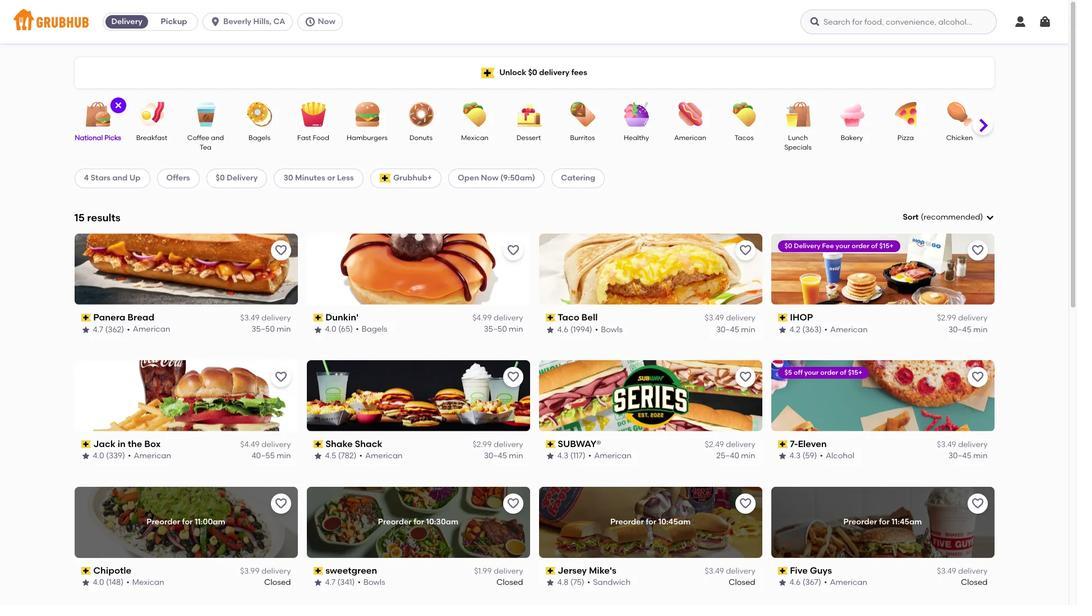 Task type: describe. For each thing, give the bounding box(es) containing it.
4.2 (363)
[[790, 325, 822, 335]]

$3.49 delivery for five guys
[[937, 567, 988, 577]]

• american for shake shack
[[359, 452, 403, 461]]

open
[[458, 174, 479, 183]]

$2.99 delivery for ihop
[[937, 314, 988, 323]]

grubhub plus flag logo image for grubhub+
[[380, 174, 391, 183]]

results
[[87, 211, 120, 224]]

4.7 for sweetgreen
[[325, 579, 336, 588]]

for for sweetgreen
[[414, 518, 424, 527]]

4.5
[[325, 452, 336, 461]]

11:45am
[[892, 518, 922, 527]]

4.3 (117)
[[557, 452, 586, 461]]

delivery for taco bell
[[726, 314, 755, 323]]

• for sweetgreen
[[358, 579, 361, 588]]

0 horizontal spatial svg image
[[810, 16, 821, 27]]

off
[[794, 369, 803, 377]]

$2.99 for shake shack
[[473, 440, 492, 450]]

delivery for $0 delivery
[[227, 174, 258, 183]]

guys
[[810, 566, 832, 577]]

35–50 for dunkin'
[[484, 325, 507, 335]]

• for taco bell
[[595, 325, 598, 335]]

0 horizontal spatial $15+
[[848, 369, 862, 377]]

catering
[[561, 174, 595, 183]]

4.6 for taco bell
[[557, 325, 568, 335]]

Search for food, convenience, alcohol... search field
[[801, 10, 997, 34]]

• american for five guys
[[824, 579, 867, 588]]

stars
[[91, 174, 110, 183]]

fee
[[822, 242, 834, 250]]

dunkin' logo image
[[307, 234, 530, 305]]

delivery for dunkin'
[[494, 314, 523, 323]]

ihop
[[790, 312, 813, 323]]

sort ( recommended )
[[903, 213, 983, 222]]

$3.49 for bread
[[240, 314, 260, 323]]

(65)
[[338, 325, 353, 335]]

1 horizontal spatial mexican
[[461, 134, 489, 142]]

• for ihop
[[825, 325, 828, 335]]

4.6 (1994)
[[557, 325, 592, 335]]

$5
[[785, 369, 792, 377]]

delivery for jack in the box
[[261, 440, 291, 450]]

preorder for 11:00am
[[147, 518, 225, 527]]

(75)
[[570, 579, 584, 588]]

subscription pass image for jack in the box
[[81, 441, 91, 449]]

7-eleven logo image
[[771, 361, 994, 432]]

$0 delivery
[[216, 174, 258, 183]]

7-eleven
[[790, 439, 827, 450]]

min for ihop
[[973, 325, 988, 335]]

$3.99
[[240, 567, 260, 577]]

dessert image
[[509, 102, 548, 127]]

(
[[921, 213, 924, 222]]

(148)
[[106, 579, 124, 588]]

save this restaurant button for jack in the box
[[271, 367, 291, 388]]

tea
[[200, 144, 212, 152]]

4.6 for five guys
[[790, 579, 801, 588]]

taco
[[558, 312, 579, 323]]

jersey mike's
[[558, 566, 617, 577]]

$4.49 delivery
[[240, 440, 291, 450]]

• for five guys
[[824, 579, 827, 588]]

delivery for 7-eleven
[[958, 440, 988, 450]]

• for jack in the box
[[128, 452, 131, 461]]

30–45 for ihop
[[949, 325, 972, 335]]

30–45 min for 7-eleven
[[949, 452, 988, 461]]

the
[[128, 439, 142, 450]]

delivery for subway®
[[726, 440, 755, 450]]

4.0 for chipotle
[[93, 579, 104, 588]]

save this restaurant button for panera bread
[[271, 241, 291, 261]]

4.7 (362)
[[93, 325, 124, 335]]

pickup button
[[150, 13, 198, 31]]

jack in the box logo image
[[74, 361, 298, 432]]

coffee
[[187, 134, 209, 142]]

unlock
[[499, 68, 526, 77]]

• american for ihop
[[825, 325, 868, 335]]

$3.49 for bell
[[705, 314, 724, 323]]

save this restaurant button for sweetgreen
[[503, 494, 523, 514]]

for for jersey mike's
[[646, 518, 657, 527]]

$3.49 for guys
[[937, 567, 956, 577]]

hills,
[[253, 17, 271, 26]]

panera bread logo image
[[74, 234, 298, 305]]

mike's
[[589, 566, 617, 577]]

open now (9:50am)
[[458, 174, 535, 183]]

and inside coffee and tea
[[211, 134, 224, 142]]

11:00am
[[195, 518, 225, 527]]

1 horizontal spatial of
[[871, 242, 878, 250]]

star icon image for jersey mike's
[[546, 579, 555, 588]]

30–45 min for shake shack
[[484, 452, 523, 461]]

panera bread
[[93, 312, 154, 323]]

subscription pass image for subway®
[[546, 441, 556, 449]]

bread
[[128, 312, 154, 323]]

tacos
[[735, 134, 754, 142]]

• american for panera bread
[[127, 325, 170, 335]]

save this restaurant button for dunkin'
[[503, 241, 523, 261]]

star icon image for subway®
[[546, 452, 555, 461]]

shake
[[326, 439, 353, 450]]

american for panera bread
[[133, 325, 170, 335]]

40–55
[[252, 452, 275, 461]]

hamburgers
[[347, 134, 388, 142]]

save this restaurant button for chipotle
[[271, 494, 291, 514]]

• alcohol
[[820, 452, 854, 461]]

4.0 (148)
[[93, 579, 124, 588]]

delivery for five guys
[[958, 567, 988, 577]]

4
[[84, 174, 89, 183]]

star icon image for dunkin'
[[313, 326, 322, 335]]

star icon image for 7-eleven
[[778, 452, 787, 461]]

$3.99 delivery
[[240, 567, 291, 577]]

star icon image for jack in the box
[[81, 452, 90, 461]]

box
[[144, 439, 161, 450]]

min for subway®
[[741, 452, 755, 461]]

• american for subway®
[[588, 452, 632, 461]]

beverly hills, ca button
[[203, 13, 297, 31]]

sweetgreen
[[326, 566, 377, 577]]

american for ihop
[[830, 325, 868, 335]]

subscription pass image for five guys
[[778, 568, 788, 576]]

preorder for 10:45am
[[610, 518, 691, 527]]

save this restaurant image for taco bell
[[739, 244, 752, 257]]

save this restaurant image for dunkin'
[[506, 244, 520, 257]]

national picks
[[75, 134, 121, 142]]

hamburgers image
[[348, 102, 387, 127]]

delivery for panera bread
[[261, 314, 291, 323]]

• for subway®
[[588, 452, 591, 461]]

american image
[[671, 102, 710, 127]]

beverly
[[223, 17, 251, 26]]

bowls for sweetgreen
[[364, 579, 385, 588]]

pickup
[[161, 17, 187, 26]]

taco bell logo image
[[539, 234, 762, 305]]

beverly hills, ca
[[223, 17, 285, 26]]

1 horizontal spatial svg image
[[1014, 15, 1027, 29]]

closed for sweetgreen
[[497, 579, 523, 588]]

1 horizontal spatial bagels
[[362, 325, 387, 335]]

(341)
[[337, 579, 355, 588]]

specials
[[784, 144, 812, 152]]

recommended
[[924, 213, 980, 222]]

1 vertical spatial now
[[481, 174, 499, 183]]

for for five guys
[[879, 518, 890, 527]]

five guys
[[790, 566, 832, 577]]

up
[[129, 174, 141, 183]]

• american for jack in the box
[[128, 452, 171, 461]]

ihop logo image
[[771, 234, 994, 305]]

• bowls for sweetgreen
[[358, 579, 385, 588]]

4.3 for subway®
[[557, 452, 568, 461]]

american for subway®
[[594, 452, 632, 461]]

$3.49 for mike's
[[705, 567, 724, 577]]

$3.49 delivery for 7-eleven
[[937, 440, 988, 450]]

4.2
[[790, 325, 801, 335]]

preorder for 11:45am
[[844, 518, 922, 527]]

1 vertical spatial order
[[820, 369, 838, 377]]

star icon image for ihop
[[778, 326, 787, 335]]

delivery for $0 delivery fee your order of $15+
[[794, 242, 821, 250]]

pizza
[[898, 134, 914, 142]]

25–40
[[716, 452, 739, 461]]

0 horizontal spatial and
[[112, 174, 128, 183]]

4.8 (75)
[[557, 579, 584, 588]]

1 vertical spatial mexican
[[132, 579, 164, 588]]

fast food
[[297, 134, 329, 142]]

breakfast image
[[132, 102, 171, 127]]

alcohol
[[826, 452, 854, 461]]

coffee and tea
[[187, 134, 224, 152]]

delivery for jersey mike's
[[726, 567, 755, 577]]

(339)
[[106, 452, 125, 461]]

lunch
[[788, 134, 808, 142]]

(59)
[[803, 452, 817, 461]]

bowls for taco bell
[[601, 325, 623, 335]]

$2.49
[[705, 440, 724, 450]]

min for dunkin'
[[509, 325, 523, 335]]



Task type: vqa. For each thing, say whether or not it's contained in the screenshot.
the rightmost $0
yes



Task type: locate. For each thing, give the bounding box(es) containing it.
1 horizontal spatial bowls
[[601, 325, 623, 335]]

0 vertical spatial $2.99
[[937, 314, 956, 323]]

4 for from the left
[[879, 518, 890, 527]]

for left 10:30am
[[414, 518, 424, 527]]

subscription pass image left taco
[[546, 314, 556, 322]]

svg image
[[1039, 15, 1052, 29], [210, 16, 221, 27], [304, 16, 316, 27], [114, 101, 123, 110], [985, 213, 994, 222]]

mexican image
[[455, 102, 495, 127]]

of right fee
[[871, 242, 878, 250]]

1 vertical spatial of
[[840, 369, 847, 377]]

bagels right '(65)'
[[362, 325, 387, 335]]

mexican right (148)
[[132, 579, 164, 588]]

less
[[337, 174, 354, 183]]

subscription pass image left chipotle
[[81, 568, 91, 576]]

star icon image left '4.6 (367)' on the bottom of page
[[778, 579, 787, 588]]

save this restaurant image
[[274, 244, 288, 257], [506, 244, 520, 257], [739, 371, 752, 384], [506, 497, 520, 511], [739, 497, 752, 511]]

2 4.3 from the left
[[790, 452, 801, 461]]

2 preorder from the left
[[378, 518, 412, 527]]

save this restaurant image
[[739, 244, 752, 257], [971, 244, 984, 257], [274, 371, 288, 384], [506, 371, 520, 384], [971, 371, 984, 384], [274, 497, 288, 511], [971, 497, 984, 511]]

national
[[75, 134, 103, 142]]

none field containing sort
[[903, 212, 994, 223]]

30–45 min for taco bell
[[716, 325, 755, 335]]

• down jack in the box in the left bottom of the page
[[128, 452, 131, 461]]

now button
[[297, 13, 347, 31]]

ca
[[273, 17, 285, 26]]

0 horizontal spatial bagels
[[249, 134, 270, 142]]

1 horizontal spatial 4.3
[[790, 452, 801, 461]]

1 horizontal spatial 4.7
[[325, 579, 336, 588]]

(1994)
[[570, 325, 592, 335]]

jack
[[93, 439, 115, 450]]

star icon image for taco bell
[[546, 326, 555, 335]]

dunkin'
[[326, 312, 359, 323]]

4.0 left (148)
[[93, 579, 104, 588]]

delivery
[[111, 17, 142, 26], [227, 174, 258, 183], [794, 242, 821, 250]]

4.7 for panera bread
[[93, 325, 103, 335]]

0 vertical spatial 4.6
[[557, 325, 568, 335]]

star icon image
[[81, 326, 90, 335], [313, 326, 322, 335], [546, 326, 555, 335], [778, 326, 787, 335], [81, 452, 90, 461], [313, 452, 322, 461], [546, 452, 555, 461], [778, 452, 787, 461], [81, 579, 90, 588], [313, 579, 322, 588], [546, 579, 555, 588], [778, 579, 787, 588]]

1 vertical spatial 4.7
[[325, 579, 336, 588]]

4.3
[[557, 452, 568, 461], [790, 452, 801, 461]]

2 horizontal spatial $0
[[785, 242, 792, 250]]

american for five guys
[[830, 579, 867, 588]]

0 vertical spatial mexican
[[461, 134, 489, 142]]

35–50 for panera bread
[[252, 325, 275, 335]]

bakery
[[841, 134, 863, 142]]

• for jersey mike's
[[587, 579, 590, 588]]

subscription pass image for jersey mike's
[[546, 568, 556, 576]]

min for panera bread
[[277, 325, 291, 335]]

tacos image
[[725, 102, 764, 127]]

0 vertical spatial $0
[[528, 68, 537, 77]]

• american down shack
[[359, 452, 403, 461]]

0 vertical spatial grubhub plus flag logo image
[[481, 68, 495, 78]]

and left up
[[112, 174, 128, 183]]

preorder left 10:45am
[[610, 518, 644, 527]]

• bowls
[[595, 325, 623, 335], [358, 579, 385, 588]]

delivery for sweetgreen
[[494, 567, 523, 577]]

1 vertical spatial 4.0
[[93, 452, 104, 461]]

preorder for chipotle
[[147, 518, 180, 527]]

healthy
[[624, 134, 649, 142]]

star icon image left 4.6 (1994)
[[546, 326, 555, 335]]

1 horizontal spatial your
[[836, 242, 850, 250]]

1 35–50 from the left
[[252, 325, 275, 335]]

for left 10:45am
[[646, 518, 657, 527]]

1 vertical spatial your
[[804, 369, 819, 377]]

subscription pass image left sweetgreen
[[313, 568, 323, 576]]

• for 7-eleven
[[820, 452, 823, 461]]

4.6 down five
[[790, 579, 801, 588]]

now inside button
[[318, 17, 335, 26]]

svg image
[[1014, 15, 1027, 29], [810, 16, 821, 27]]

grubhub plus flag logo image
[[481, 68, 495, 78], [380, 174, 391, 183]]

1 35–50 min from the left
[[252, 325, 291, 335]]

10:45am
[[658, 518, 691, 527]]

svg image inside the 'beverly hills, ca' button
[[210, 16, 221, 27]]

closed
[[264, 579, 291, 588], [497, 579, 523, 588], [729, 579, 755, 588], [961, 579, 988, 588]]

coffee and tea image
[[186, 102, 225, 127]]

2 vertical spatial delivery
[[794, 242, 821, 250]]

subscription pass image left subway®
[[546, 441, 556, 449]]

taco bell
[[558, 312, 598, 323]]

1 vertical spatial grubhub plus flag logo image
[[380, 174, 391, 183]]

$1.99 delivery
[[474, 567, 523, 577]]

• for dunkin'
[[356, 325, 359, 335]]

or
[[327, 174, 335, 183]]

save this restaurant image for five guys
[[971, 497, 984, 511]]

1 vertical spatial and
[[112, 174, 128, 183]]

4.3 left '(117)'
[[557, 452, 568, 461]]

1 for from the left
[[182, 518, 193, 527]]

$1.99
[[474, 567, 492, 577]]

sort
[[903, 213, 919, 222]]

4.3 (59)
[[790, 452, 817, 461]]

$0 delivery fee your order of $15+
[[785, 242, 894, 250]]

1 horizontal spatial 4.6
[[790, 579, 801, 588]]

american right '(117)'
[[594, 452, 632, 461]]

1 horizontal spatial $15+
[[879, 242, 894, 250]]

4.0 down jack
[[93, 452, 104, 461]]

4.0 (65)
[[325, 325, 353, 335]]

• bagels
[[356, 325, 387, 335]]

1 horizontal spatial now
[[481, 174, 499, 183]]

$2.49 delivery
[[705, 440, 755, 450]]

4.8
[[557, 579, 569, 588]]

your right fee
[[836, 242, 850, 250]]

donuts
[[410, 134, 433, 142]]

subscription pass image for sweetgreen
[[313, 568, 323, 576]]

lunch specials
[[784, 134, 812, 152]]

0 horizontal spatial 4.7
[[93, 325, 103, 335]]

4.7 down the panera
[[93, 325, 103, 335]]

min for taco bell
[[741, 325, 755, 335]]

star icon image left 4.0 (148)
[[81, 579, 90, 588]]

american for jack in the box
[[134, 452, 171, 461]]

closed for jersey mike's
[[729, 579, 755, 588]]

grubhub plus flag logo image left grubhub+
[[380, 174, 391, 183]]

star icon image left 4.3 (117)
[[546, 452, 555, 461]]

save this restaurant button for subway®
[[735, 367, 755, 388]]

0 horizontal spatial 4.3
[[557, 452, 568, 461]]

subscription pass image for 7-eleven
[[778, 441, 788, 449]]

subscription pass image for taco bell
[[546, 314, 556, 322]]

$3.49 for eleven
[[937, 440, 956, 450]]

• right '(117)'
[[588, 452, 591, 461]]

subscription pass image
[[81, 314, 91, 322], [313, 314, 323, 322], [81, 441, 91, 449], [546, 441, 556, 449], [778, 441, 788, 449], [81, 568, 91, 576], [546, 568, 556, 576], [778, 568, 788, 576]]

0 vertical spatial order
[[852, 242, 870, 250]]

subscription pass image left five
[[778, 568, 788, 576]]

subscription pass image left 7- at the bottom
[[778, 441, 788, 449]]

$3.49 delivery
[[240, 314, 291, 323], [705, 314, 755, 323], [937, 440, 988, 450], [705, 567, 755, 577], [937, 567, 988, 577]]

save this restaurant image for jack in the box
[[274, 371, 288, 384]]

$3.49 delivery for jersey mike's
[[705, 567, 755, 577]]

preorder left 11:00am
[[147, 518, 180, 527]]

bowls right (1994)
[[601, 325, 623, 335]]

delivery button
[[103, 13, 150, 31]]

star icon image for five guys
[[778, 579, 787, 588]]

jersey
[[558, 566, 587, 577]]

$3.49 delivery for panera bread
[[240, 314, 291, 323]]

1 horizontal spatial and
[[211, 134, 224, 142]]

0 horizontal spatial your
[[804, 369, 819, 377]]

svg image inside the now button
[[304, 16, 316, 27]]

min for 7-eleven
[[973, 452, 988, 461]]

• down guys
[[824, 579, 827, 588]]

dessert
[[517, 134, 541, 142]]

(782)
[[338, 452, 357, 461]]

star icon image left 4.8
[[546, 579, 555, 588]]

subway® logo image
[[539, 361, 762, 432]]

1 horizontal spatial 35–50 min
[[484, 325, 523, 335]]

2 horizontal spatial delivery
[[794, 242, 821, 250]]

• bowls for taco bell
[[595, 325, 623, 335]]

subscription pass image left 'dunkin''
[[313, 314, 323, 322]]

$4.99 delivery
[[472, 314, 523, 323]]

(367)
[[803, 579, 821, 588]]

35–50 min for panera bread
[[252, 325, 291, 335]]

1 vertical spatial delivery
[[227, 174, 258, 183]]

delivery for shake shack
[[494, 440, 523, 450]]

30–45 for taco bell
[[716, 325, 739, 335]]

None field
[[903, 212, 994, 223]]

star icon image left the 4.7 (341)
[[313, 579, 322, 588]]

$2.99
[[937, 314, 956, 323], [473, 440, 492, 450]]

pizza image
[[886, 102, 925, 127]]

2 vertical spatial 4.0
[[93, 579, 104, 588]]

0 horizontal spatial order
[[820, 369, 838, 377]]

subscription pass image for dunkin'
[[313, 314, 323, 322]]

• for shake shack
[[359, 452, 362, 461]]

subscription pass image for panera bread
[[81, 314, 91, 322]]

0 horizontal spatial of
[[840, 369, 847, 377]]

4.0 (339)
[[93, 452, 125, 461]]

1 horizontal spatial $2.99
[[937, 314, 956, 323]]

preorder left 10:30am
[[378, 518, 412, 527]]

1 vertical spatial $2.99 delivery
[[473, 440, 523, 450]]

0 vertical spatial delivery
[[111, 17, 142, 26]]

4.0 for jack in the box
[[93, 452, 104, 461]]

2 closed from the left
[[497, 579, 523, 588]]

$15+
[[879, 242, 894, 250], [848, 369, 862, 377]]

star icon image for sweetgreen
[[313, 579, 322, 588]]

3 preorder from the left
[[610, 518, 644, 527]]

4.0 for dunkin'
[[325, 325, 336, 335]]

delivery for chipotle
[[261, 567, 291, 577]]

2 35–50 from the left
[[484, 325, 507, 335]]

(9:50am)
[[500, 174, 535, 183]]

• american down guys
[[824, 579, 867, 588]]

0 horizontal spatial 4.6
[[557, 325, 568, 335]]

american down shack
[[365, 452, 403, 461]]

• american down the box
[[128, 452, 171, 461]]

$0 down coffee and tea
[[216, 174, 225, 183]]

0 vertical spatial 4.7
[[93, 325, 103, 335]]

star icon image for panera bread
[[81, 326, 90, 335]]

4 preorder from the left
[[844, 518, 877, 527]]

for for chipotle
[[182, 518, 193, 527]]

min for shake shack
[[509, 452, 523, 461]]

preorder for 10:30am
[[378, 518, 458, 527]]

star icon image left the 4.0 (65) at the left bottom of the page
[[313, 326, 322, 335]]

star icon image for shake shack
[[313, 452, 322, 461]]

save this restaurant image for sweetgreen
[[506, 497, 520, 511]]

1 closed from the left
[[264, 579, 291, 588]]

25–40 min
[[716, 452, 755, 461]]

preorder
[[147, 518, 180, 527], [378, 518, 412, 527], [610, 518, 644, 527], [844, 518, 877, 527]]

• american right '(117)'
[[588, 452, 632, 461]]

burritos image
[[563, 102, 602, 127]]

1 vertical spatial bagels
[[362, 325, 387, 335]]

order right fee
[[852, 242, 870, 250]]

fees
[[571, 68, 587, 77]]

american right (363) at the right
[[830, 325, 868, 335]]

star icon image left 4.7 (362)
[[81, 326, 90, 335]]

• for panera bread
[[127, 325, 130, 335]]

for left 11:45am
[[879, 518, 890, 527]]

0 vertical spatial bowls
[[601, 325, 623, 335]]

0 vertical spatial now
[[318, 17, 335, 26]]

shake shack logo image
[[307, 361, 530, 432]]

0 horizontal spatial grubhub plus flag logo image
[[380, 174, 391, 183]]

$4.49
[[240, 440, 260, 450]]

• down panera bread
[[127, 325, 130, 335]]

(363)
[[802, 325, 822, 335]]

4.7 left (341)
[[325, 579, 336, 588]]

1 vertical spatial 4.6
[[790, 579, 801, 588]]

(117)
[[570, 452, 586, 461]]

• right (782)
[[359, 452, 362, 461]]

• down bell
[[595, 325, 598, 335]]

0 vertical spatial of
[[871, 242, 878, 250]]

min for jack in the box
[[277, 452, 291, 461]]

subscription pass image
[[546, 314, 556, 322], [778, 314, 788, 322], [313, 441, 323, 449], [313, 568, 323, 576]]

save this restaurant button
[[271, 241, 291, 261], [503, 241, 523, 261], [735, 241, 755, 261], [968, 241, 988, 261], [271, 367, 291, 388], [503, 367, 523, 388], [735, 367, 755, 388], [968, 367, 988, 388], [271, 494, 291, 514], [503, 494, 523, 514], [735, 494, 755, 514], [968, 494, 988, 514]]

panera
[[93, 312, 125, 323]]

0 horizontal spatial $2.99 delivery
[[473, 440, 523, 450]]

1 vertical spatial $0
[[216, 174, 225, 183]]

your right "off"
[[804, 369, 819, 377]]

$0 for $0 delivery fee your order of $15+
[[785, 242, 792, 250]]

1 horizontal spatial delivery
[[227, 174, 258, 183]]

10:30am
[[426, 518, 458, 527]]

3 for from the left
[[646, 518, 657, 527]]

• american down the bread
[[127, 325, 170, 335]]

star icon image left 4.0 (339)
[[81, 452, 90, 461]]

1 horizontal spatial order
[[852, 242, 870, 250]]

0 vertical spatial $2.99 delivery
[[937, 314, 988, 323]]

mexican
[[461, 134, 489, 142], [132, 579, 164, 588]]

fast food image
[[294, 102, 333, 127]]

• right (341)
[[358, 579, 361, 588]]

healthy image
[[617, 102, 656, 127]]

grubhub plus flag logo image left unlock
[[481, 68, 495, 78]]

save this restaurant button for shake shack
[[503, 367, 523, 388]]

preorder left 11:45am
[[844, 518, 877, 527]]

delivery left pickup
[[111, 17, 142, 26]]

subscription pass image left the shake
[[313, 441, 323, 449]]

bell
[[582, 312, 598, 323]]

american down american image
[[674, 134, 706, 142]]

0 vertical spatial 4.0
[[325, 325, 336, 335]]

4 closed from the left
[[961, 579, 988, 588]]

star icon image left 4.5
[[313, 452, 322, 461]]

• right (75)
[[587, 579, 590, 588]]

0 vertical spatial bagels
[[249, 134, 270, 142]]

subway®
[[558, 439, 601, 450]]

for left 11:00am
[[182, 518, 193, 527]]

0 horizontal spatial $2.99
[[473, 440, 492, 450]]

1 vertical spatial • bowls
[[358, 579, 385, 588]]

0 vertical spatial $15+
[[879, 242, 894, 250]]

star icon image left '4.2'
[[778, 326, 787, 335]]

svg image inside field
[[985, 213, 994, 222]]

• bowls down bell
[[595, 325, 623, 335]]

star icon image for chipotle
[[81, 579, 90, 588]]

0 vertical spatial and
[[211, 134, 224, 142]]

4.0 left '(65)'
[[325, 325, 336, 335]]

delivery inside delivery button
[[111, 17, 142, 26]]

2 vertical spatial $0
[[785, 242, 792, 250]]

save this restaurant button for five guys
[[968, 494, 988, 514]]

1 vertical spatial $2.99
[[473, 440, 492, 450]]

save this restaurant button for taco bell
[[735, 241, 755, 261]]

0 vertical spatial your
[[836, 242, 850, 250]]

0 horizontal spatial 35–50
[[252, 325, 275, 335]]

subscription pass image left jersey
[[546, 568, 556, 576]]

mexican down mexican image
[[461, 134, 489, 142]]

(362)
[[105, 325, 124, 335]]

shake shack
[[326, 439, 382, 450]]

0 horizontal spatial 35–50 min
[[252, 325, 291, 335]]

35–50 min
[[252, 325, 291, 335], [484, 325, 523, 335]]

1 horizontal spatial 35–50
[[484, 325, 507, 335]]

bakery image
[[832, 102, 872, 127]]

0 horizontal spatial bowls
[[364, 579, 385, 588]]

closed for five guys
[[961, 579, 988, 588]]

4.0
[[325, 325, 336, 335], [93, 452, 104, 461], [93, 579, 104, 588]]

7-
[[790, 439, 798, 450]]

and up tea on the left of the page
[[211, 134, 224, 142]]

unlock $0 delivery fees
[[499, 68, 587, 77]]

1 horizontal spatial $2.99 delivery
[[937, 314, 988, 323]]

30–45 for 7-eleven
[[949, 452, 972, 461]]

subscription pass image left the panera
[[81, 314, 91, 322]]

delivery left 30
[[227, 174, 258, 183]]

subscription pass image left ihop
[[778, 314, 788, 322]]

now right the ca
[[318, 17, 335, 26]]

• right (148)
[[126, 579, 129, 588]]

$0 right unlock
[[528, 68, 537, 77]]

bagels down bagels image
[[249, 134, 270, 142]]

35–50
[[252, 325, 275, 335], [484, 325, 507, 335]]

national picks image
[[78, 102, 118, 127]]

food
[[313, 134, 329, 142]]

preorder for jersey mike's
[[610, 518, 644, 527]]

jack in the box
[[93, 439, 161, 450]]

• right '(65)'
[[356, 325, 359, 335]]

save this restaurant image for chipotle
[[274, 497, 288, 511]]

0 horizontal spatial mexican
[[132, 579, 164, 588]]

• mexican
[[126, 579, 164, 588]]

• bowls down sweetgreen
[[358, 579, 385, 588]]

bagels
[[249, 134, 270, 142], [362, 325, 387, 335]]

preorder for sweetgreen
[[378, 518, 412, 527]]

chipotle
[[93, 566, 131, 577]]

order right "off"
[[820, 369, 838, 377]]

save this restaurant image for shake shack
[[506, 371, 520, 384]]

1 preorder from the left
[[147, 518, 180, 527]]

sandwich
[[593, 579, 631, 588]]

0 vertical spatial • bowls
[[595, 325, 623, 335]]

subscription pass image for chipotle
[[81, 568, 91, 576]]

0 horizontal spatial now
[[318, 17, 335, 26]]

$0 left fee
[[785, 242, 792, 250]]

4.7 (341)
[[325, 579, 355, 588]]

preorder for five guys
[[844, 518, 877, 527]]

2 for from the left
[[414, 518, 424, 527]]

bagels image
[[240, 102, 279, 127]]

american down the box
[[134, 452, 171, 461]]

burritos
[[570, 134, 595, 142]]

4 stars and up
[[84, 174, 141, 183]]

now right open
[[481, 174, 499, 183]]

1 horizontal spatial • bowls
[[595, 325, 623, 335]]

grubhub plus flag logo image for unlock $0 delivery fees
[[481, 68, 495, 78]]

4.3 down 7- at the bottom
[[790, 452, 801, 461]]

bowls down sweetgreen
[[364, 579, 385, 588]]

lunch specials image
[[778, 102, 818, 127]]

• right (363) at the right
[[825, 325, 828, 335]]

30–45 min for ihop
[[949, 325, 988, 335]]

american for shake shack
[[365, 452, 403, 461]]

$2.99 for ihop
[[937, 314, 956, 323]]

1 horizontal spatial $0
[[528, 68, 537, 77]]

chicken image
[[940, 102, 979, 127]]

in
[[118, 439, 126, 450]]

1 horizontal spatial grubhub plus flag logo image
[[481, 68, 495, 78]]

2 35–50 min from the left
[[484, 325, 523, 335]]

0 horizontal spatial $0
[[216, 174, 225, 183]]

breakfast
[[136, 134, 167, 142]]

american down guys
[[830, 579, 867, 588]]

american down the bread
[[133, 325, 170, 335]]

•
[[127, 325, 130, 335], [356, 325, 359, 335], [595, 325, 598, 335], [825, 325, 828, 335], [128, 452, 131, 461], [359, 452, 362, 461], [588, 452, 591, 461], [820, 452, 823, 461], [126, 579, 129, 588], [358, 579, 361, 588], [587, 579, 590, 588], [824, 579, 827, 588]]

delivery left fee
[[794, 242, 821, 250]]

save this restaurant image for subway®
[[739, 371, 752, 384]]

• right '(59)'
[[820, 452, 823, 461]]

main navigation navigation
[[0, 0, 1069, 44]]

$0 for $0 delivery
[[216, 174, 225, 183]]

1 vertical spatial $15+
[[848, 369, 862, 377]]

0 horizontal spatial delivery
[[111, 17, 142, 26]]

1 4.3 from the left
[[557, 452, 568, 461]]

of right "off"
[[840, 369, 847, 377]]

0 horizontal spatial • bowls
[[358, 579, 385, 588]]

$3.49 delivery for taco bell
[[705, 314, 755, 323]]

donuts image
[[401, 102, 441, 127]]

star icon image left 4.3 (59)
[[778, 452, 787, 461]]

4.6 down taco
[[557, 325, 568, 335]]

3 closed from the left
[[729, 579, 755, 588]]

• american right (363) at the right
[[825, 325, 868, 335]]

delivery for ihop
[[958, 314, 988, 323]]

1 vertical spatial bowls
[[364, 579, 385, 588]]

subscription pass image left jack
[[81, 441, 91, 449]]

save this restaurant image for panera bread
[[274, 244, 288, 257]]



